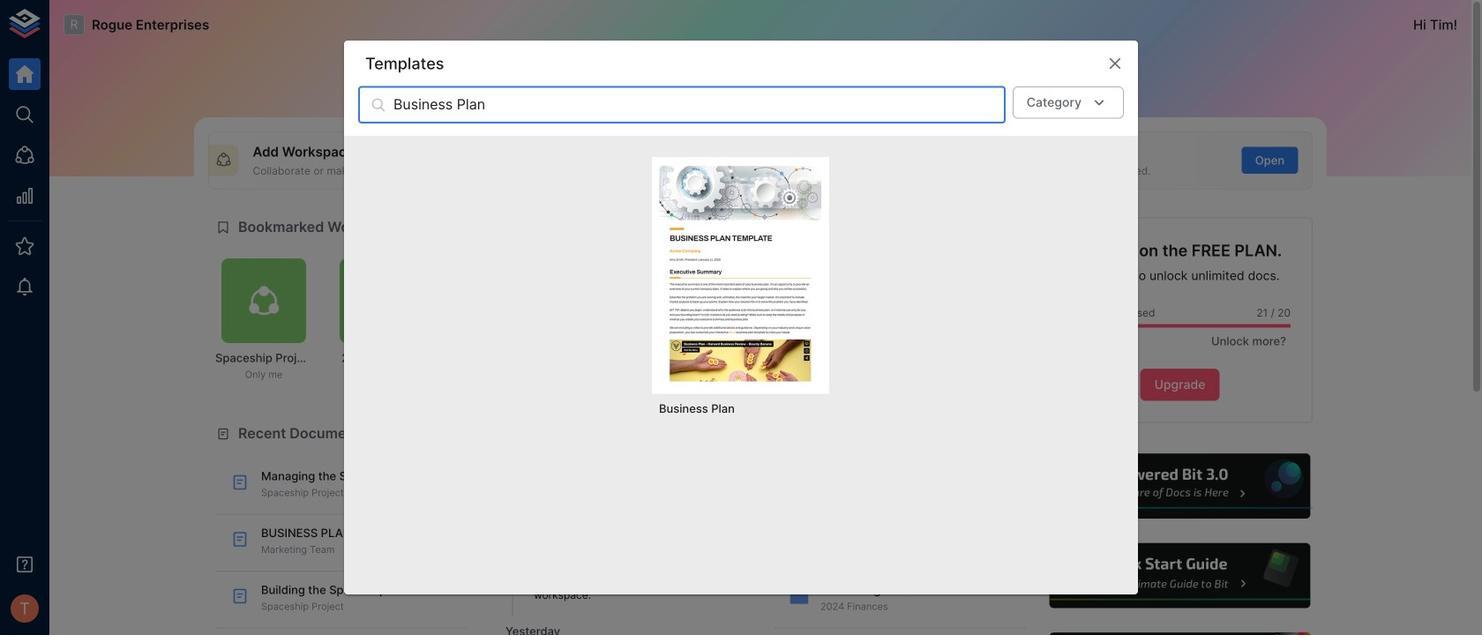 Task type: vqa. For each thing, say whether or not it's contained in the screenshot.
Bookmark icon
no



Task type: locate. For each thing, give the bounding box(es) containing it.
1 vertical spatial help image
[[1048, 541, 1313, 611]]

business plan image
[[659, 164, 823, 382]]

0 vertical spatial help image
[[1048, 452, 1313, 522]]

dialog
[[344, 41, 1139, 595]]

Search Templates... text field
[[394, 86, 1006, 124]]

2 vertical spatial help image
[[1048, 630, 1313, 636]]

help image
[[1048, 452, 1313, 522], [1048, 541, 1313, 611], [1048, 630, 1313, 636]]



Task type: describe. For each thing, give the bounding box(es) containing it.
1 help image from the top
[[1048, 452, 1313, 522]]

2 help image from the top
[[1048, 541, 1313, 611]]

3 help image from the top
[[1048, 630, 1313, 636]]



